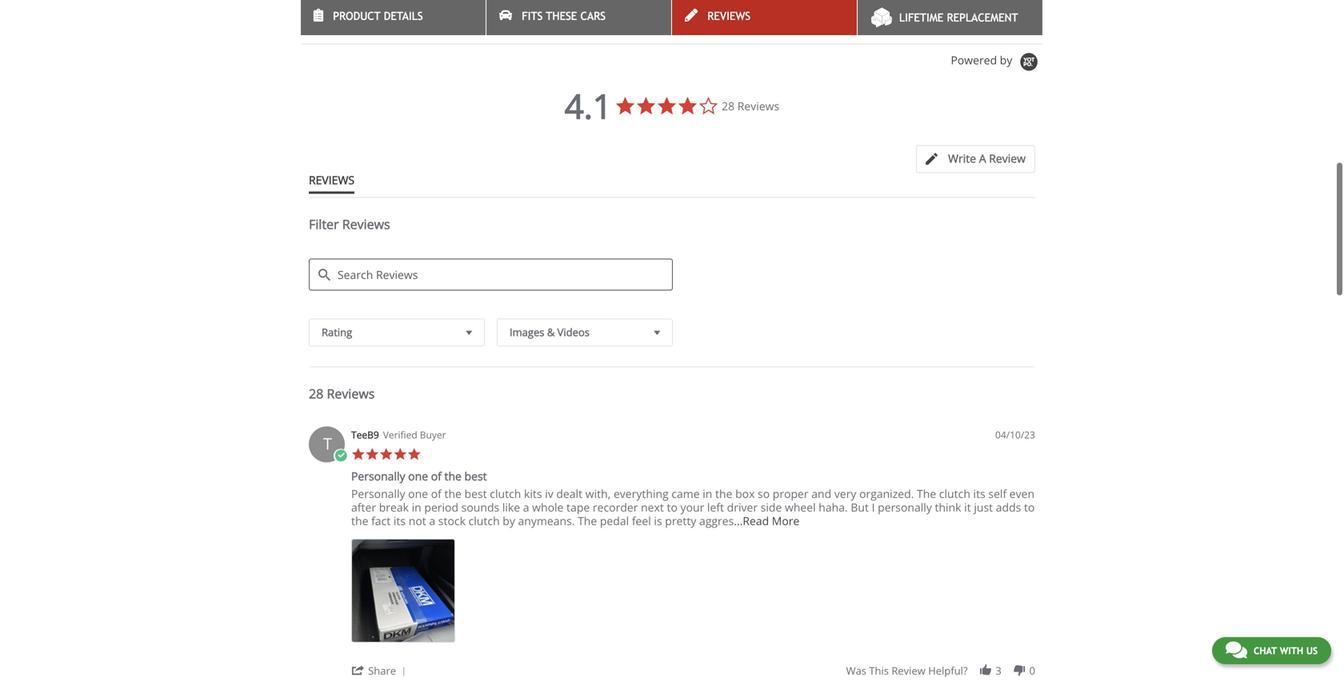 Task type: describe. For each thing, give the bounding box(es) containing it.
Rating Filter field
[[309, 319, 485, 347]]

fits these cars
[[522, 10, 606, 22]]

with
[[1280, 646, 1304, 657]]

videos
[[558, 325, 590, 340]]

filter reviews
[[309, 216, 390, 233]]

period
[[425, 500, 459, 515]]

review date 04/10/23 element
[[996, 428, 1036, 442]]

lifetime replacement
[[900, 11, 1019, 24]]

but
[[851, 500, 869, 515]]

haha.
[[819, 500, 848, 515]]

verified buyer heading
[[383, 428, 446, 442]]

feel
[[632, 514, 651, 529]]

chat with us link
[[1212, 638, 1332, 665]]

best for personally one of the best clutch kits iv dealt with, everything came in the box so proper and very organized. the clutch its self even after break in period sounds like a whole tape recorder next to your left driver side wheel haha. but i personally think it just adds to the fact its not a stock clutch by anymeans. the pedal feel is pretty aggres
[[465, 486, 487, 502]]

left
[[707, 500, 724, 515]]

write a review button
[[916, 145, 1036, 173]]

clutch left kits
[[490, 486, 521, 502]]

even
[[1010, 486, 1035, 502]]

clutch left "like"
[[469, 514, 500, 529]]

the left box
[[716, 486, 733, 502]]

2 star image from the left
[[393, 448, 407, 462]]

magnifying glass image
[[319, 269, 331, 281]]

aggres
[[700, 514, 734, 529]]

fits these cars link
[[487, 0, 672, 35]]

adds
[[996, 500, 1022, 515]]

the inside heading
[[445, 469, 462, 484]]

product
[[333, 10, 381, 22]]

1 horizontal spatial a
[[523, 500, 529, 515]]

chat with us
[[1254, 646, 1318, 657]]

these
[[546, 10, 577, 22]]

the up stock
[[445, 486, 462, 502]]

of for personally one of the best clutch kits iv dealt with, everything came in the box so proper and very organized. the clutch its self even after break in period sounds like a whole tape recorder next to your left driver side wheel haha. but i personally think it just adds to the fact its not a stock clutch by anymeans. the pedal feel is pretty aggres
[[431, 486, 442, 502]]

personally one of the best
[[351, 469, 487, 484]]

reviews
[[309, 172, 355, 188]]

teeb9 verified buyer
[[351, 428, 446, 442]]

4.1
[[565, 83, 612, 129]]

...read
[[734, 514, 769, 529]]

vote up review by teeb9 on 10 apr 2023 image
[[979, 664, 993, 678]]

powered by
[[951, 52, 1016, 67]]

1 to from the left
[[667, 500, 678, 515]]

down triangle image for images & videos
[[650, 324, 664, 341]]

&
[[547, 325, 555, 340]]

powered by link
[[951, 52, 1044, 72]]

rating
[[322, 325, 352, 340]]

one for personally one of the best
[[408, 469, 428, 484]]

not
[[409, 514, 426, 529]]

clutch left just
[[940, 486, 971, 502]]

like
[[503, 500, 520, 515]]

think
[[935, 500, 962, 515]]

details
[[384, 10, 423, 22]]

...read more
[[734, 514, 800, 529]]

after
[[351, 500, 376, 515]]

wheel
[[785, 500, 816, 515]]

and
[[812, 486, 832, 502]]

powered
[[951, 52, 997, 67]]

recorder
[[593, 500, 638, 515]]

replacement
[[947, 11, 1019, 24]]

1 vertical spatial 28
[[309, 385, 324, 402]]

images & videos
[[510, 325, 590, 340]]

came
[[672, 486, 700, 502]]

filter reviews heading
[[309, 216, 1036, 247]]

1 star image from the left
[[365, 448, 379, 462]]

with,
[[586, 486, 611, 502]]

box
[[736, 486, 755, 502]]

1 vertical spatial 28 reviews
[[309, 385, 375, 402]]

a
[[979, 151, 987, 166]]

verified
[[383, 428, 418, 442]]

tape
[[567, 500, 590, 515]]

fact
[[371, 514, 391, 529]]

organized.
[[860, 486, 914, 502]]

reviews inside heading
[[342, 216, 390, 233]]

cars
[[581, 10, 606, 22]]

lifetime replacement link
[[858, 0, 1043, 35]]

1 horizontal spatial in
[[703, 486, 713, 502]]

1 horizontal spatial the
[[917, 486, 937, 502]]

...read more button
[[734, 514, 800, 529]]

product details
[[333, 10, 423, 22]]

2 star image from the left
[[379, 448, 393, 462]]

more
[[772, 514, 800, 529]]

Images & Videos Filter field
[[497, 319, 673, 347]]

product details link
[[301, 0, 486, 35]]

1 horizontal spatial its
[[974, 486, 986, 502]]

filter
[[309, 216, 339, 233]]

self
[[989, 486, 1007, 502]]



Task type: locate. For each thing, give the bounding box(es) containing it.
0 vertical spatial 28 reviews
[[722, 98, 780, 114]]

break
[[379, 500, 409, 515]]

1 of from the top
[[431, 469, 442, 484]]

0 horizontal spatial the
[[578, 514, 597, 529]]

04/10/23
[[996, 428, 1036, 442]]

write no frame image
[[926, 153, 946, 165]]

0 vertical spatial personally
[[351, 469, 405, 484]]

1 vertical spatial personally
[[351, 486, 405, 502]]

us
[[1307, 646, 1318, 657]]

personally for personally one of the best clutch kits iv dealt with, everything came in the box so proper and very organized. the clutch its self even after break in period sounds like a whole tape recorder next to your left driver side wheel haha. but i personally think it just adds to the fact its not a stock clutch by anymeans. the pedal feel is pretty aggres
[[351, 486, 405, 502]]

group
[[846, 664, 1036, 678]]

clutch
[[490, 486, 521, 502], [940, 486, 971, 502], [469, 514, 500, 529]]

its right it
[[974, 486, 986, 502]]

2 personally from the top
[[351, 486, 405, 502]]

review
[[989, 151, 1026, 166]]

teeb9
[[351, 428, 379, 442]]

0 horizontal spatial its
[[394, 514, 406, 529]]

proper
[[773, 486, 809, 502]]

one for personally one of the best clutch kits iv dealt with, everything came in the box so proper and very organized. the clutch its self even after break in period sounds like a whole tape recorder next to your left driver side wheel haha. but i personally think it just adds to the fact its not a stock clutch by anymeans. the pedal feel is pretty aggres
[[408, 486, 428, 502]]

1 horizontal spatial star image
[[379, 448, 393, 462]]

1 horizontal spatial by
[[1000, 52, 1013, 67]]

the
[[445, 469, 462, 484], [445, 486, 462, 502], [716, 486, 733, 502], [351, 514, 369, 529]]

0 vertical spatial its
[[974, 486, 986, 502]]

a right "like"
[[523, 500, 529, 515]]

2 down triangle image from the left
[[650, 324, 664, 341]]

to
[[667, 500, 678, 515], [1024, 500, 1035, 515]]

best inside heading
[[465, 469, 487, 484]]

Search Reviews search field
[[309, 259, 673, 291]]

1 horizontal spatial to
[[1024, 500, 1035, 515]]

i
[[872, 500, 875, 515]]

0 vertical spatial 28
[[722, 98, 735, 114]]

vote down review by teeb9 on 10 apr 2023 image
[[1013, 664, 1027, 678]]

driver
[[727, 500, 758, 515]]

star image down teeb9 at the left bottom of page
[[365, 448, 379, 462]]

so
[[758, 486, 770, 502]]

1 vertical spatial by
[[503, 514, 515, 529]]

of inside heading
[[431, 469, 442, 484]]

very
[[835, 486, 857, 502]]

reviews
[[708, 10, 751, 22], [301, 12, 362, 31], [738, 98, 780, 114], [342, 216, 390, 233], [327, 385, 375, 402]]

0 vertical spatial by
[[1000, 52, 1013, 67]]

1 vertical spatial the
[[578, 514, 597, 529]]

share image
[[351, 664, 365, 678]]

to right the adds
[[1024, 500, 1035, 515]]

star image down verified
[[393, 448, 407, 462]]

by right sounds
[[503, 514, 515, 529]]

of up period
[[431, 469, 442, 484]]

0 horizontal spatial to
[[667, 500, 678, 515]]

one down the personally one of the best
[[408, 486, 428, 502]]

best up sounds
[[465, 469, 487, 484]]

0 horizontal spatial a
[[429, 514, 436, 529]]

0 horizontal spatial star image
[[351, 448, 365, 462]]

1 best from the top
[[465, 469, 487, 484]]

star image down teeb9 verified buyer
[[379, 448, 393, 462]]

the
[[917, 486, 937, 502], [578, 514, 597, 529]]

2 of from the top
[[431, 486, 442, 502]]

a right not
[[429, 514, 436, 529]]

the left pedal
[[578, 514, 597, 529]]

star image
[[365, 448, 379, 462], [393, 448, 407, 462], [407, 448, 421, 462]]

list item
[[351, 539, 455, 643]]

1 vertical spatial of
[[431, 486, 442, 502]]

28 reviews
[[722, 98, 780, 114], [309, 385, 375, 402]]

personally for personally one of the best
[[351, 469, 405, 484]]

down triangle image inside images & videos filter field
[[650, 324, 664, 341]]

by right powered
[[1000, 52, 1013, 67]]

0 vertical spatial of
[[431, 469, 442, 484]]

seperator image
[[399, 668, 409, 677]]

best for personally one of the best
[[465, 469, 487, 484]]

1 vertical spatial its
[[394, 514, 406, 529]]

0 horizontal spatial in
[[412, 500, 422, 515]]

everything
[[614, 486, 669, 502]]

3 star image from the left
[[407, 448, 421, 462]]

one inside the personally one of the best clutch kits iv dealt with, everything came in the box so proper and very organized. the clutch its self even after break in period sounds like a whole tape recorder next to your left driver side wheel haha. but i personally think it just adds to the fact its not a stock clutch by anymeans. the pedal feel is pretty aggres
[[408, 486, 428, 502]]

of down the personally one of the best
[[431, 486, 442, 502]]

28
[[722, 98, 735, 114], [309, 385, 324, 402]]

best
[[465, 469, 487, 484], [465, 486, 487, 502]]

1 star image from the left
[[351, 448, 365, 462]]

personally
[[878, 500, 932, 515]]

buyer
[[420, 428, 446, 442]]

the right organized.
[[917, 486, 937, 502]]

best inside the personally one of the best clutch kits iv dealt with, everything came in the box so proper and very organized. the clutch its self even after break in period sounds like a whole tape recorder next to your left driver side wheel haha. but i personally think it just adds to the fact its not a stock clutch by anymeans. the pedal feel is pretty aggres
[[465, 486, 487, 502]]

1 one from the top
[[408, 469, 428, 484]]

iv
[[545, 486, 554, 502]]

anymeans.
[[518, 514, 575, 529]]

one inside heading
[[408, 469, 428, 484]]

reviews link
[[672, 0, 857, 35]]

1 personally from the top
[[351, 469, 405, 484]]

0 vertical spatial best
[[465, 469, 487, 484]]

personally up fact
[[351, 486, 405, 502]]

down triangle image inside "rating filter" field
[[462, 324, 476, 341]]

side
[[761, 500, 782, 515]]

down triangle image
[[462, 324, 476, 341], [650, 324, 664, 341]]

in
[[703, 486, 713, 502], [412, 500, 422, 515]]

t
[[323, 433, 332, 455]]

its left not
[[394, 514, 406, 529]]

next
[[641, 500, 664, 515]]

circle checkmark image
[[334, 449, 348, 463]]

personally inside the personally one of the best clutch kits iv dealt with, everything came in the box so proper and very organized. the clutch its self even after break in period sounds like a whole tape recorder next to your left driver side wheel haha. but i personally think it just adds to the fact its not a stock clutch by anymeans. the pedal feel is pretty aggres
[[351, 486, 405, 502]]

chat
[[1254, 646, 1278, 657]]

is
[[654, 514, 662, 529]]

1 vertical spatial best
[[465, 486, 487, 502]]

1 vertical spatial one
[[408, 486, 428, 502]]

a
[[523, 500, 529, 515], [429, 514, 436, 529]]

2 best from the top
[[465, 486, 487, 502]]

1 down triangle image from the left
[[462, 324, 476, 341]]

to right is
[[667, 500, 678, 515]]

one up period
[[408, 469, 428, 484]]

star image right circle checkmark image
[[351, 448, 365, 462]]

2 one from the top
[[408, 486, 428, 502]]

by
[[1000, 52, 1013, 67], [503, 514, 515, 529]]

personally
[[351, 469, 405, 484], [351, 486, 405, 502]]

dealt
[[557, 486, 583, 502]]

whole
[[532, 500, 564, 515]]

0 vertical spatial the
[[917, 486, 937, 502]]

of for personally one of the best
[[431, 469, 442, 484]]

down triangle image for rating
[[462, 324, 476, 341]]

write
[[949, 151, 977, 166]]

fits
[[522, 10, 543, 22]]

1 horizontal spatial 28 reviews
[[722, 98, 780, 114]]

the up period
[[445, 469, 462, 484]]

2 to from the left
[[1024, 500, 1035, 515]]

star image down verified buyer heading
[[407, 448, 421, 462]]

1 horizontal spatial down triangle image
[[650, 324, 664, 341]]

star image
[[351, 448, 365, 462], [379, 448, 393, 462]]

lifetime
[[900, 11, 944, 24]]

kits
[[524, 486, 542, 502]]

personally inside heading
[[351, 469, 405, 484]]

0 horizontal spatial 28 reviews
[[309, 385, 375, 402]]

personally one of the best heading
[[351, 469, 487, 487]]

pretty
[[665, 514, 697, 529]]

image of review by teeb9 on 10 apr 2023 number 1 image
[[351, 539, 455, 643]]

personally up after
[[351, 469, 405, 484]]

sounds
[[462, 500, 500, 515]]

of
[[431, 469, 442, 484], [431, 486, 442, 502]]

in right came
[[703, 486, 713, 502]]

write a review
[[949, 151, 1026, 166]]

pedal
[[600, 514, 629, 529]]

in right "break"
[[412, 500, 422, 515]]

0 vertical spatial one
[[408, 469, 428, 484]]

it
[[965, 500, 971, 515]]

your
[[681, 500, 705, 515]]

stock
[[438, 514, 466, 529]]

of inside the personally one of the best clutch kits iv dealt with, everything came in the box so proper and very organized. the clutch its self even after break in period sounds like a whole tape recorder next to your left driver side wheel haha. but i personally think it just adds to the fact its not a stock clutch by anymeans. the pedal feel is pretty aggres
[[431, 486, 442, 502]]

the left fact
[[351, 514, 369, 529]]

personally one of the best clutch kits iv dealt with, everything came in the box so proper and very organized. the clutch its self even after break in period sounds like a whole tape recorder next to your left driver side wheel haha. but i personally think it just adds to the fact its not a stock clutch by anymeans. the pedal feel is pretty aggres
[[351, 486, 1035, 529]]

images
[[510, 325, 545, 340]]

0 horizontal spatial by
[[503, 514, 515, 529]]

comments image
[[1226, 641, 1248, 660]]

just
[[974, 500, 993, 515]]

0 horizontal spatial 28
[[309, 385, 324, 402]]

1 horizontal spatial 28
[[722, 98, 735, 114]]

by inside the personally one of the best clutch kits iv dealt with, everything came in the box so proper and very organized. the clutch its self even after break in period sounds like a whole tape recorder next to your left driver side wheel haha. but i personally think it just adds to the fact its not a stock clutch by anymeans. the pedal feel is pretty aggres
[[503, 514, 515, 529]]

its
[[974, 486, 986, 502], [394, 514, 406, 529]]

one
[[408, 469, 428, 484], [408, 486, 428, 502]]

0 horizontal spatial down triangle image
[[462, 324, 476, 341]]

best up stock
[[465, 486, 487, 502]]

4.1 star rating element
[[565, 83, 612, 129]]



Task type: vqa. For each thing, say whether or not it's contained in the screenshot.
Reviews within heading
yes



